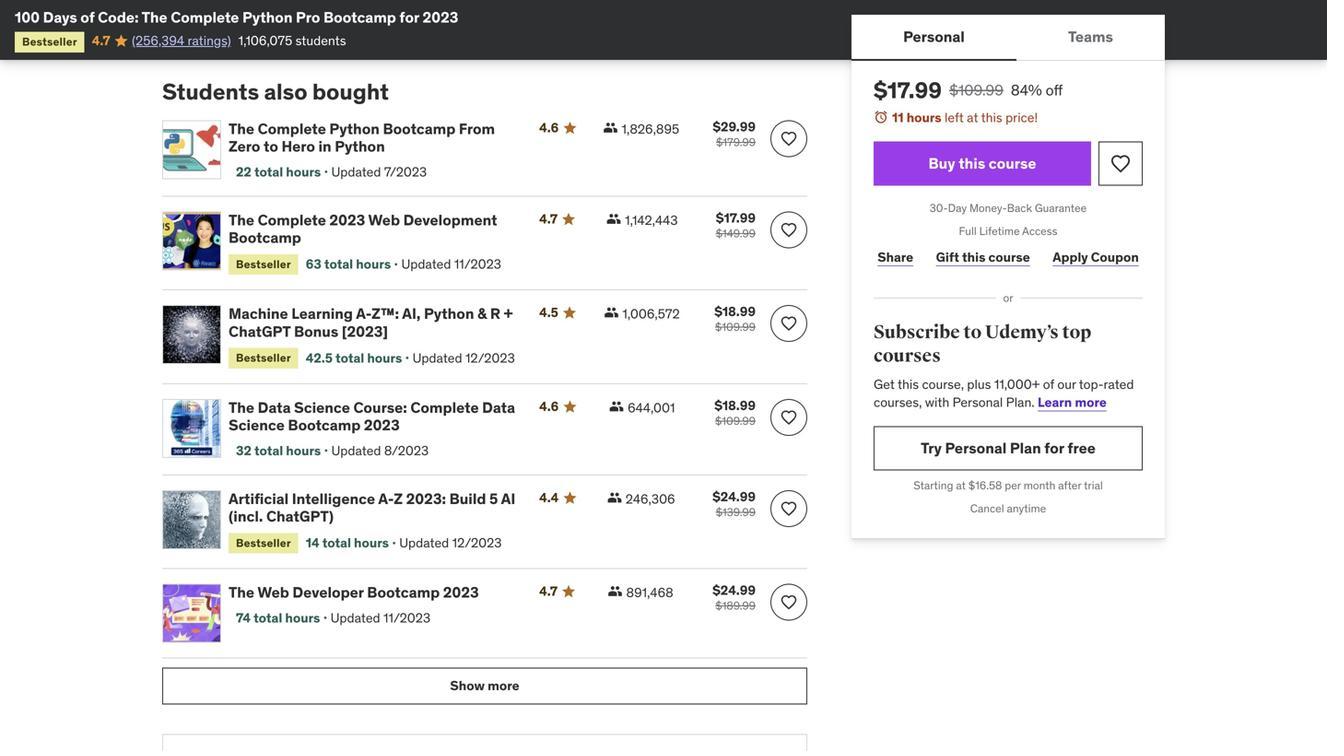 Task type: describe. For each thing, give the bounding box(es) containing it.
pro
[[296, 8, 320, 27]]

updated for 63 total hours
[[401, 256, 451, 273]]

to inside 'the complete python bootcamp from zero to hero in python'
[[264, 137, 278, 156]]

learn more link
[[1038, 394, 1107, 411]]

gift this course link
[[932, 239, 1034, 276]]

bootcamp down 14 total hours
[[367, 583, 440, 602]]

try
[[921, 439, 942, 458]]

days
[[43, 8, 77, 27]]

hours right 11
[[907, 109, 942, 126]]

gift this course
[[936, 249, 1031, 265]]

bestseller for machine
[[236, 351, 291, 365]]

complete inside the data science course: complete data science bootcamp 2023
[[411, 398, 479, 417]]

the up (256,394
[[142, 8, 167, 27]]

total for 14
[[322, 535, 351, 552]]

$29.99
[[713, 118, 756, 135]]

32
[[236, 442, 252, 459]]

a- for z™:
[[356, 304, 372, 323]]

money-
[[970, 201, 1007, 215]]

course for gift this course
[[989, 249, 1031, 265]]

xsmall image for data
[[609, 399, 624, 414]]

mark as helpful image
[[195, 0, 213, 17]]

buy
[[929, 154, 956, 173]]

updated 11/2023 for 74 total hours
[[331, 610, 431, 626]]

$189.99
[[716, 599, 756, 613]]

course for buy this course
[[989, 154, 1037, 173]]

course:
[[354, 398, 407, 417]]

8/2023
[[384, 442, 429, 459]]

day
[[948, 201, 967, 215]]

updated 11/2023 for 63 total hours
[[401, 256, 501, 273]]

starting
[[914, 478, 954, 493]]

chatgpt
[[229, 322, 291, 341]]

get this course, plus 11,000+ of our top-rated courses, with personal plan.
[[874, 376, 1134, 411]]

personal button
[[852, 15, 1017, 59]]

learn
[[1038, 394, 1072, 411]]

trial
[[1084, 478, 1103, 493]]

hero
[[282, 137, 315, 156]]

full
[[959, 224, 977, 238]]

more for learn more
[[1075, 394, 1107, 411]]

100
[[15, 8, 40, 27]]

22 total hours
[[236, 163, 321, 180]]

$179.99
[[716, 135, 756, 149]]

11/2023 for 63 total hours
[[454, 256, 501, 273]]

this for buy
[[959, 154, 986, 173]]

$149.99
[[716, 226, 756, 241]]

with
[[925, 394, 950, 411]]

build
[[450, 489, 486, 508]]

$17.99 for $17.99 $149.99
[[716, 210, 756, 226]]

the complete 2023 web development bootcamp
[[229, 211, 497, 247]]

xsmall image for the complete python bootcamp from zero to hero in python
[[603, 120, 618, 135]]

machine learning a-z™: ai, python & r + chatgpt bonus [2023] link
[[229, 304, 517, 341]]

share button
[[874, 239, 918, 276]]

14 total hours
[[306, 535, 389, 552]]

show more
[[450, 678, 520, 694]]

updated for 32 total hours
[[331, 442, 381, 459]]

hours for 63 total hours
[[356, 256, 391, 273]]

bonus
[[294, 322, 339, 341]]

updated for 14 total hours
[[399, 535, 449, 552]]

$24.99 $139.99
[[713, 489, 756, 519]]

hours for 22 total hours
[[286, 163, 321, 180]]

total for 63
[[324, 256, 353, 273]]

after
[[1059, 478, 1082, 493]]

wishlist image for the data science course: complete data science bootcamp 2023
[[780, 408, 798, 427]]

course,
[[922, 376, 964, 393]]

74 total hours
[[236, 610, 320, 626]]

$24.99 $189.99
[[713, 582, 756, 613]]

coupon
[[1091, 249, 1139, 265]]

0 horizontal spatial of
[[80, 8, 95, 27]]

students also bought
[[162, 78, 389, 106]]

$139.99
[[716, 505, 756, 519]]

$109.99 for machine learning a-z™: ai, python & r + chatgpt bonus [2023]
[[715, 320, 756, 334]]

wishlist image for the complete 2023 web development bootcamp
[[780, 221, 798, 239]]

apply
[[1053, 249, 1088, 265]]

1,106,075 students
[[238, 32, 346, 49]]

mark as unhelpful image
[[239, 0, 257, 17]]

chatgpt)
[[266, 507, 334, 526]]

learn more
[[1038, 394, 1107, 411]]

to inside subscribe to udemy's top courses
[[964, 321, 982, 344]]

bestseller for artificial
[[236, 536, 291, 550]]

xsmall image for the complete 2023 web development bootcamp
[[607, 211, 621, 226]]

lifetime
[[980, 224, 1020, 238]]

more for show more
[[488, 678, 520, 694]]

(256,394 ratings)
[[132, 32, 231, 49]]

$18.99 $109.99 for machine learning a-z™: ai, python & r + chatgpt bonus [2023]
[[715, 303, 756, 334]]

11,000+
[[995, 376, 1040, 393]]

total for 42.5
[[336, 350, 364, 366]]

the for the complete 2023 web development bootcamp
[[229, 211, 255, 229]]

personal inside "get this course, plus 11,000+ of our top-rated courses, with personal plan."
[[953, 394, 1003, 411]]

total for 22
[[254, 163, 283, 180]]

2023 inside the data science course: complete data science bootcamp 2023
[[364, 416, 400, 435]]

rated
[[1104, 376, 1134, 393]]

32 total hours
[[236, 442, 321, 459]]

also
[[264, 78, 308, 106]]

30-day money-back guarantee full lifetime access
[[930, 201, 1087, 238]]

2023:
[[406, 489, 446, 508]]

5
[[490, 489, 498, 508]]

apply coupon
[[1053, 249, 1139, 265]]

developer
[[293, 583, 364, 602]]

(256,394
[[132, 32, 184, 49]]

the for the data science course: complete data science bootcamp 2023
[[229, 398, 255, 417]]

python up the updated 7/2023
[[335, 137, 385, 156]]

bestseller down the days
[[22, 34, 77, 49]]

$29.99 $179.99
[[713, 118, 756, 149]]

complete up ratings)
[[171, 8, 239, 27]]

bestseller for the
[[236, 257, 291, 271]]

our
[[1058, 376, 1076, 393]]

2023 inside the complete 2023 web development bootcamp
[[330, 211, 365, 229]]

4.6 for the complete python bootcamp from zero to hero in python
[[539, 119, 559, 136]]

try personal plan for free
[[921, 439, 1096, 458]]

buy this course
[[929, 154, 1037, 173]]

hours for 74 total hours
[[285, 610, 320, 626]]

z™:
[[372, 304, 399, 323]]

students
[[296, 32, 346, 49]]

try personal plan for free link
[[874, 426, 1143, 471]]

2 vertical spatial xsmall image
[[608, 584, 623, 599]]

$17.99 $149.99
[[716, 210, 756, 241]]

the web developer bootcamp 2023 link
[[229, 583, 517, 602]]

price!
[[1006, 109, 1038, 126]]

0 horizontal spatial science
[[229, 416, 285, 435]]

bootcamp up students
[[324, 8, 396, 27]]

&
[[478, 304, 487, 323]]

starting at $16.58 per month after trial cancel anytime
[[914, 478, 1103, 516]]

11
[[892, 109, 904, 126]]

$24.99 for artificial intelligence a-z 2023: build 5 ai (incl. chatgpt)
[[713, 489, 756, 505]]

plan.
[[1006, 394, 1035, 411]]

r
[[490, 304, 501, 323]]

back
[[1007, 201, 1033, 215]]

4.7 for the complete 2023 web development bootcamp
[[539, 211, 558, 227]]

free
[[1068, 439, 1096, 458]]

891,468
[[626, 585, 674, 601]]

updated for 22 total hours
[[331, 163, 381, 180]]

$18.99 for the data science course: complete data science bootcamp 2023
[[715, 397, 756, 414]]

the data science course: complete data science bootcamp 2023
[[229, 398, 515, 435]]

updated 12/2023 for build
[[399, 535, 502, 552]]

plan
[[1010, 439, 1042, 458]]

1 horizontal spatial at
[[967, 109, 979, 126]]

the complete python bootcamp from zero to hero in python
[[229, 119, 495, 156]]

2 vertical spatial personal
[[945, 439, 1007, 458]]



Task type: vqa. For each thing, say whether or not it's contained in the screenshot.


Task type: locate. For each thing, give the bounding box(es) containing it.
updated 7/2023
[[331, 163, 427, 180]]

1 wishlist image from the top
[[780, 221, 798, 239]]

hours for 14 total hours
[[354, 535, 389, 552]]

course inside buy this course button
[[989, 154, 1037, 173]]

$17.99
[[874, 77, 942, 104], [716, 210, 756, 226]]

science down 42.5
[[294, 398, 350, 417]]

$17.99 up 11
[[874, 77, 942, 104]]

hours for 32 total hours
[[286, 442, 321, 459]]

bestseller down (incl.
[[236, 536, 291, 550]]

14
[[306, 535, 320, 552]]

learning
[[292, 304, 353, 323]]

100 days of code: the complete python pro bootcamp for 2023
[[15, 8, 459, 27]]

a- for z
[[378, 489, 394, 508]]

$24.99 for the web developer bootcamp 2023
[[713, 582, 756, 599]]

more down top-
[[1075, 394, 1107, 411]]

web down the updated 7/2023
[[368, 211, 400, 229]]

2 wishlist image from the top
[[780, 315, 798, 333]]

$17.99 for $17.99 $109.99 84% off
[[874, 77, 942, 104]]

courses
[[874, 345, 941, 368]]

0 horizontal spatial web
[[258, 583, 289, 602]]

get
[[874, 376, 895, 393]]

1 horizontal spatial 11/2023
[[454, 256, 501, 273]]

1 vertical spatial 4.7
[[539, 211, 558, 227]]

1 horizontal spatial more
[[1075, 394, 1107, 411]]

$109.99 up $24.99 $139.99
[[715, 414, 756, 428]]

1 vertical spatial updated 11/2023
[[331, 610, 431, 626]]

4.4
[[539, 489, 559, 506]]

updated 11/2023 down development
[[401, 256, 501, 273]]

1 vertical spatial 4.6
[[539, 398, 559, 415]]

bootcamp inside the data science course: complete data science bootcamp 2023
[[288, 416, 361, 435]]

of left our
[[1043, 376, 1055, 393]]

1 $24.99 from the top
[[713, 489, 756, 505]]

code:
[[98, 8, 139, 27]]

total for 74
[[254, 610, 282, 626]]

0 horizontal spatial a-
[[356, 304, 372, 323]]

hours up intelligence
[[286, 442, 321, 459]]

updated for 74 total hours
[[331, 610, 380, 626]]

development
[[403, 211, 497, 229]]

1 $18.99 $109.99 from the top
[[715, 303, 756, 334]]

web inside the complete 2023 web development bootcamp
[[368, 211, 400, 229]]

1 vertical spatial for
[[1045, 439, 1065, 458]]

$18.99 down $149.99
[[715, 303, 756, 320]]

2 data from the left
[[482, 398, 515, 417]]

1 horizontal spatial of
[[1043, 376, 1055, 393]]

1 vertical spatial a-
[[378, 489, 394, 508]]

hours for 42.5 total hours
[[367, 350, 402, 366]]

show more button
[[162, 668, 808, 705]]

0 vertical spatial for
[[400, 8, 419, 27]]

0 vertical spatial course
[[989, 154, 1037, 173]]

12/2023 down build
[[452, 535, 502, 552]]

1 horizontal spatial to
[[964, 321, 982, 344]]

1 vertical spatial xsmall image
[[609, 399, 624, 414]]

0 horizontal spatial 11/2023
[[384, 610, 431, 626]]

xsmall image left 246,306
[[607, 490, 622, 505]]

4.7 for the web developer bootcamp 2023
[[539, 583, 558, 600]]

updated 12/2023 down build
[[399, 535, 502, 552]]

the complete python bootcamp from zero to hero in python link
[[229, 119, 517, 156]]

0 horizontal spatial data
[[258, 398, 291, 417]]

artificial intelligence a-z 2023: build 5 ai (incl. chatgpt) link
[[229, 489, 517, 526]]

0 vertical spatial $109.99
[[950, 81, 1004, 100]]

30-
[[930, 201, 948, 215]]

0 vertical spatial of
[[80, 8, 95, 27]]

this
[[981, 109, 1003, 126], [959, 154, 986, 173], [963, 249, 986, 265], [898, 376, 919, 393]]

the web developer bootcamp 2023
[[229, 583, 479, 602]]

bootcamp inside the complete 2023 web development bootcamp
[[229, 228, 301, 247]]

$109.99 for the data science course: complete data science bootcamp 2023
[[715, 414, 756, 428]]

4.7
[[92, 32, 110, 49], [539, 211, 558, 227], [539, 583, 558, 600]]

complete up 8/2023 at the bottom of page
[[411, 398, 479, 417]]

2 vertical spatial 4.7
[[539, 583, 558, 600]]

1 horizontal spatial a-
[[378, 489, 394, 508]]

python down bought
[[330, 119, 380, 138]]

4.5
[[539, 304, 559, 321]]

complete inside 'the complete python bootcamp from zero to hero in python'
[[258, 119, 326, 138]]

the up 22
[[229, 119, 255, 138]]

complete down "also"
[[258, 119, 326, 138]]

artificial
[[229, 489, 289, 508]]

0 vertical spatial $18.99 $109.99
[[715, 303, 756, 334]]

bootcamp up 7/2023 on the top of the page
[[383, 119, 456, 138]]

this inside "get this course, plus 11,000+ of our top-rated courses, with personal plan."
[[898, 376, 919, 393]]

12/2023 for artificial intelligence a-z 2023: build 5 ai (incl. chatgpt)
[[452, 535, 502, 552]]

at inside the starting at $16.58 per month after trial cancel anytime
[[956, 478, 966, 493]]

11 hours left at this price!
[[892, 109, 1038, 126]]

total right 22
[[254, 163, 283, 180]]

11/2023 up &
[[454, 256, 501, 273]]

personal
[[904, 27, 965, 46], [953, 394, 1003, 411], [945, 439, 1007, 458]]

z
[[394, 489, 403, 508]]

$18.99 right 644,001
[[715, 397, 756, 414]]

1 vertical spatial more
[[488, 678, 520, 694]]

updated down development
[[401, 256, 451, 273]]

updated down the data science course: complete data science bootcamp 2023
[[331, 442, 381, 459]]

of right the days
[[80, 8, 95, 27]]

this for gift
[[963, 249, 986, 265]]

1 vertical spatial $18.99
[[715, 397, 756, 414]]

1 data from the left
[[258, 398, 291, 417]]

1 vertical spatial xsmall image
[[607, 211, 621, 226]]

share
[[878, 249, 914, 265]]

updated
[[331, 163, 381, 180], [401, 256, 451, 273], [413, 350, 462, 366], [331, 442, 381, 459], [399, 535, 449, 552], [331, 610, 380, 626]]

data up 32 total hours on the left of page
[[258, 398, 291, 417]]

0 horizontal spatial at
[[956, 478, 966, 493]]

course down lifetime at the right
[[989, 249, 1031, 265]]

1 vertical spatial 12/2023
[[452, 535, 502, 552]]

xsmall image left 1,142,443
[[607, 211, 621, 226]]

top-
[[1079, 376, 1104, 393]]

students
[[162, 78, 259, 106]]

updated 11/2023 down the web developer bootcamp 2023 link
[[331, 610, 431, 626]]

updated down the web developer bootcamp 2023 on the bottom left of page
[[331, 610, 380, 626]]

personal up $16.58
[[945, 439, 1007, 458]]

a- inside artificial intelligence a-z 2023: build 5 ai (incl. chatgpt)
[[378, 489, 394, 508]]

1 vertical spatial 11/2023
[[384, 610, 431, 626]]

subscribe to udemy's top courses
[[874, 321, 1092, 368]]

1 vertical spatial web
[[258, 583, 289, 602]]

4.6 up 4.4
[[539, 398, 559, 415]]

0 vertical spatial a-
[[356, 304, 372, 323]]

hours down the complete 2023 web development bootcamp link at the top
[[356, 256, 391, 273]]

updated down 'the complete python bootcamp from zero to hero in python'
[[331, 163, 381, 180]]

644,001
[[628, 400, 675, 416]]

0 vertical spatial xsmall image
[[603, 120, 618, 135]]

course
[[989, 154, 1037, 173], [989, 249, 1031, 265]]

personal up $17.99 $109.99 84% off
[[904, 27, 965, 46]]

11/2023
[[454, 256, 501, 273], [384, 610, 431, 626]]

1 vertical spatial to
[[964, 321, 982, 344]]

1 vertical spatial at
[[956, 478, 966, 493]]

1 horizontal spatial $17.99
[[874, 77, 942, 104]]

0 vertical spatial wishlist image
[[780, 221, 798, 239]]

12/2023
[[466, 350, 515, 366], [452, 535, 502, 552]]

2 $24.99 from the top
[[713, 582, 756, 599]]

total for 32
[[254, 442, 283, 459]]

at left $16.58
[[956, 478, 966, 493]]

2 $18.99 from the top
[[715, 397, 756, 414]]

1 vertical spatial $24.99
[[713, 582, 756, 599]]

$24.99 right 246,306
[[713, 489, 756, 505]]

artificial intelligence a-z 2023: build 5 ai (incl. chatgpt)
[[229, 489, 516, 526]]

python left &
[[424, 304, 474, 323]]

per
[[1005, 478, 1021, 493]]

or
[[1004, 291, 1014, 305]]

data
[[258, 398, 291, 417], [482, 398, 515, 417]]

alarm image
[[874, 110, 889, 124]]

course up back
[[989, 154, 1037, 173]]

hours down artificial intelligence a-z 2023: build 5 ai (incl. chatgpt) at left
[[354, 535, 389, 552]]

wishlist image for artificial intelligence a-z 2023: build 5 ai (incl. chatgpt)
[[780, 500, 798, 518]]

0 vertical spatial more
[[1075, 394, 1107, 411]]

complete up 63
[[258, 211, 326, 229]]

a- left 2023:
[[378, 489, 394, 508]]

1 horizontal spatial for
[[1045, 439, 1065, 458]]

the up 74
[[229, 583, 255, 602]]

0 vertical spatial updated 12/2023
[[413, 350, 515, 366]]

0 vertical spatial 12/2023
[[466, 350, 515, 366]]

this for get
[[898, 376, 919, 393]]

$17.99 $109.99 84% off
[[874, 77, 1063, 104]]

the inside the data science course: complete data science bootcamp 2023
[[229, 398, 255, 417]]

1,826,895
[[622, 121, 680, 137]]

2 vertical spatial $109.99
[[715, 414, 756, 428]]

complete inside the complete 2023 web development bootcamp
[[258, 211, 326, 229]]

2 $18.99 $109.99 from the top
[[715, 397, 756, 428]]

7/2023
[[384, 163, 427, 180]]

$18.99 $109.99 for the data science course: complete data science bootcamp 2023
[[715, 397, 756, 428]]

0 vertical spatial 4.7
[[92, 32, 110, 49]]

(incl.
[[229, 507, 263, 526]]

updated 12/2023
[[413, 350, 515, 366], [399, 535, 502, 552]]

1 vertical spatial $17.99
[[716, 210, 756, 226]]

updated down ai,
[[413, 350, 462, 366]]

bootcamp up 32 total hours on the left of page
[[288, 416, 361, 435]]

total right 32
[[254, 442, 283, 459]]

the up 32
[[229, 398, 255, 417]]

data up 5
[[482, 398, 515, 417]]

4.6 right from
[[539, 119, 559, 136]]

machine
[[229, 304, 288, 323]]

wishlist image for the complete python bootcamp from zero to hero in python
[[780, 129, 798, 148]]

at
[[967, 109, 979, 126], [956, 478, 966, 493]]

to up 22 total hours
[[264, 137, 278, 156]]

0 vertical spatial to
[[264, 137, 278, 156]]

web up 74 total hours
[[258, 583, 289, 602]]

at right left
[[967, 109, 979, 126]]

$18.99 $109.99 right 644,001
[[715, 397, 756, 428]]

1 course from the top
[[989, 154, 1037, 173]]

11/2023 down the web developer bootcamp 2023 link
[[384, 610, 431, 626]]

1,142,443
[[625, 212, 678, 229]]

0 vertical spatial $24.99
[[713, 489, 756, 505]]

0 vertical spatial web
[[368, 211, 400, 229]]

1 horizontal spatial science
[[294, 398, 350, 417]]

bestseller
[[22, 34, 77, 49], [236, 257, 291, 271], [236, 351, 291, 365], [236, 536, 291, 550]]

updated 11/2023
[[401, 256, 501, 273], [331, 610, 431, 626]]

4.6 for the data science course: complete data science bootcamp 2023
[[539, 398, 559, 415]]

this inside button
[[959, 154, 986, 173]]

web
[[368, 211, 400, 229], [258, 583, 289, 602]]

$18.99 for machine learning a-z™: ai, python & r + chatgpt bonus [2023]
[[715, 303, 756, 320]]

0 horizontal spatial to
[[264, 137, 278, 156]]

2 course from the top
[[989, 249, 1031, 265]]

a-
[[356, 304, 372, 323], [378, 489, 394, 508]]

personal down plus
[[953, 394, 1003, 411]]

1 $18.99 from the top
[[715, 303, 756, 320]]

$16.58
[[969, 478, 1002, 493]]

month
[[1024, 478, 1056, 493]]

teams button
[[1017, 15, 1165, 59]]

12/2023 for machine learning a-z™: ai, python & r + chatgpt bonus [2023]
[[466, 350, 515, 366]]

more right the show
[[488, 678, 520, 694]]

12/2023 down the "r"
[[466, 350, 515, 366]]

subscribe
[[874, 321, 960, 344]]

zero
[[229, 137, 260, 156]]

1,106,075
[[238, 32, 292, 49]]

updated for 42.5 total hours
[[413, 350, 462, 366]]

wishlist image
[[780, 221, 798, 239], [780, 315, 798, 333]]

0 vertical spatial xsmall image
[[604, 305, 619, 320]]

$17.99 down $179.99 at the top right of page
[[716, 210, 756, 226]]

this left "price!"
[[981, 109, 1003, 126]]

hours down developer
[[285, 610, 320, 626]]

science
[[294, 398, 350, 417], [229, 416, 285, 435]]

1,006,572
[[623, 306, 680, 322]]

bootcamp
[[324, 8, 396, 27], [383, 119, 456, 138], [229, 228, 301, 247], [288, 416, 361, 435], [367, 583, 440, 602]]

tab list
[[852, 15, 1165, 61]]

anytime
[[1007, 501, 1047, 516]]

wishlist image for machine learning a-z™: ai, python & r + chatgpt bonus [2023]
[[780, 315, 798, 333]]

0 vertical spatial 4.6
[[539, 119, 559, 136]]

total right 74
[[254, 610, 282, 626]]

show
[[450, 678, 485, 694]]

access
[[1023, 224, 1058, 238]]

xsmall image left 1,006,572
[[604, 305, 619, 320]]

1 horizontal spatial web
[[368, 211, 400, 229]]

the for the web developer bootcamp 2023
[[229, 583, 255, 602]]

bootcamp down 22 total hours
[[229, 228, 301, 247]]

$24.99 down $139.99
[[713, 582, 756, 599]]

total right 14 at the left of page
[[322, 535, 351, 552]]

more inside button
[[488, 678, 520, 694]]

a- inside machine learning a-z™: ai, python & r + chatgpt bonus [2023]
[[356, 304, 372, 323]]

python up 1,106,075
[[242, 8, 293, 27]]

bootcamp inside 'the complete python bootcamp from zero to hero in python'
[[383, 119, 456, 138]]

$18.99 $109.99 right 1,006,572
[[715, 303, 756, 334]]

ai
[[501, 489, 516, 508]]

$17.99 inside "$17.99 $149.99"
[[716, 210, 756, 226]]

xsmall image left 891,468
[[608, 584, 623, 599]]

hours
[[907, 109, 942, 126], [286, 163, 321, 180], [356, 256, 391, 273], [367, 350, 402, 366], [286, 442, 321, 459], [354, 535, 389, 552], [285, 610, 320, 626]]

course inside gift this course link
[[989, 249, 1031, 265]]

1 vertical spatial of
[[1043, 376, 1055, 393]]

the complete 2023 web development bootcamp link
[[229, 211, 517, 247]]

this right gift
[[963, 249, 986, 265]]

of inside "get this course, plus 11,000+ of our top-rated courses, with personal plan."
[[1043, 376, 1055, 393]]

the data science course: complete data science bootcamp 2023 link
[[229, 398, 517, 435]]

the down 22
[[229, 211, 255, 229]]

science up 32
[[229, 416, 285, 435]]

xsmall image
[[604, 305, 619, 320], [609, 399, 624, 414], [608, 584, 623, 599]]

1 vertical spatial $18.99 $109.99
[[715, 397, 756, 428]]

xsmall image
[[603, 120, 618, 135], [607, 211, 621, 226], [607, 490, 622, 505]]

+
[[504, 304, 513, 323]]

1 vertical spatial updated 12/2023
[[399, 535, 502, 552]]

this right buy
[[959, 154, 986, 173]]

total down [2023]
[[336, 350, 364, 366]]

xsmall image left 1,826,895 on the top
[[603, 120, 618, 135]]

1 4.6 from the top
[[539, 119, 559, 136]]

22
[[236, 163, 252, 180]]

$109.99 up 11 hours left at this price!
[[950, 81, 1004, 100]]

total right 63
[[324, 256, 353, 273]]

udemy's
[[985, 321, 1059, 344]]

tab list containing personal
[[852, 15, 1165, 61]]

more
[[1075, 394, 1107, 411], [488, 678, 520, 694]]

xsmall image for artificial intelligence a-z 2023: build 5 ai (incl. chatgpt)
[[607, 490, 622, 505]]

wishlist image for the web developer bootcamp 2023
[[780, 593, 798, 612]]

0 horizontal spatial $17.99
[[716, 210, 756, 226]]

machine learning a-z™: ai, python & r + chatgpt bonus [2023]
[[229, 304, 513, 341]]

1 horizontal spatial data
[[482, 398, 515, 417]]

1 vertical spatial course
[[989, 249, 1031, 265]]

1 vertical spatial personal
[[953, 394, 1003, 411]]

xsmall image left 644,001
[[609, 399, 624, 414]]

63
[[306, 256, 322, 273]]

11/2023 for 74 total hours
[[384, 610, 431, 626]]

bestseller down chatgpt
[[236, 351, 291, 365]]

0 vertical spatial at
[[967, 109, 979, 126]]

0 vertical spatial updated 11/2023
[[401, 256, 501, 273]]

$109.99 inside $17.99 $109.99 84% off
[[950, 81, 1004, 100]]

for
[[400, 8, 419, 27], [1045, 439, 1065, 458]]

wishlist image
[[780, 129, 798, 148], [1110, 153, 1132, 175], [780, 408, 798, 427], [780, 500, 798, 518], [780, 593, 798, 612]]

personal inside button
[[904, 27, 965, 46]]

bestseller up machine
[[236, 257, 291, 271]]

this up courses,
[[898, 376, 919, 393]]

updated 12/2023 down &
[[413, 350, 515, 366]]

xsmall image for python
[[604, 305, 619, 320]]

updated down 2023:
[[399, 535, 449, 552]]

the for the complete python bootcamp from zero to hero in python
[[229, 119, 255, 138]]

0 horizontal spatial for
[[400, 8, 419, 27]]

hours down [2023]
[[367, 350, 402, 366]]

1 vertical spatial wishlist image
[[780, 315, 798, 333]]

python inside machine learning a-z™: ai, python & r + chatgpt bonus [2023]
[[424, 304, 474, 323]]

2 4.6 from the top
[[539, 398, 559, 415]]

0 vertical spatial 11/2023
[[454, 256, 501, 273]]

0 vertical spatial $18.99
[[715, 303, 756, 320]]

0 vertical spatial personal
[[904, 27, 965, 46]]

hours down hero
[[286, 163, 321, 180]]

42.5
[[306, 350, 333, 366]]

1 vertical spatial $109.99
[[715, 320, 756, 334]]

off
[[1046, 81, 1063, 100]]

the inside 'the complete python bootcamp from zero to hero in python'
[[229, 119, 255, 138]]

a- right learning
[[356, 304, 372, 323]]

0 vertical spatial $17.99
[[874, 77, 942, 104]]

the inside the complete 2023 web development bootcamp
[[229, 211, 255, 229]]

4.6
[[539, 119, 559, 136], [539, 398, 559, 415]]

$109.99 right 1,006,572
[[715, 320, 756, 334]]

2 vertical spatial xsmall image
[[607, 490, 622, 505]]

0 horizontal spatial more
[[488, 678, 520, 694]]

updated 12/2023 for python
[[413, 350, 515, 366]]

to left udemy's
[[964, 321, 982, 344]]



